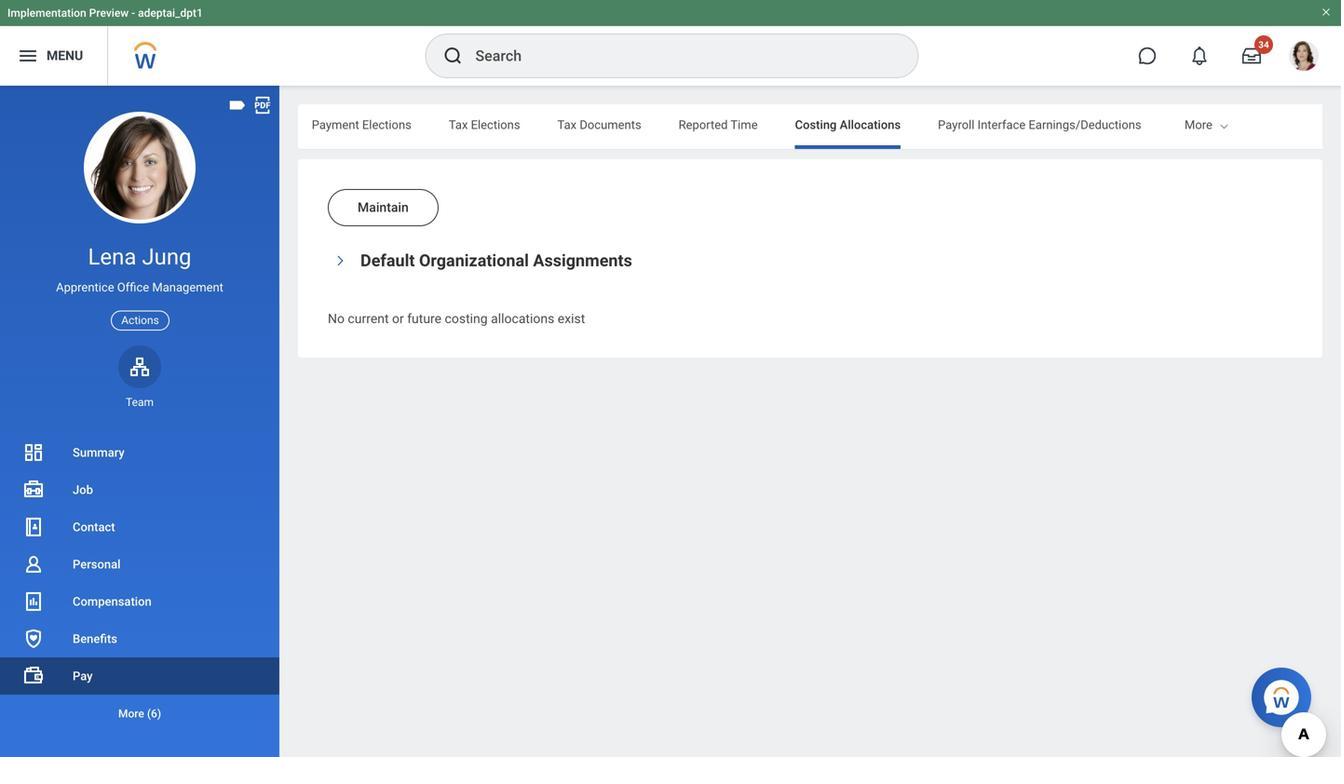 Task type: locate. For each thing, give the bounding box(es) containing it.
pay image
[[22, 665, 45, 688]]

personal link
[[0, 546, 280, 583]]

0 horizontal spatial more
[[118, 708, 144, 721]]

tax for tax elections
[[449, 118, 468, 132]]

allocations
[[840, 118, 901, 132]]

payment elections
[[312, 118, 412, 132]]

more (6)
[[118, 708, 161, 721]]

0 horizontal spatial tax
[[449, 118, 468, 132]]

reported
[[679, 118, 728, 132]]

list containing summary
[[0, 434, 280, 732]]

benefits
[[73, 632, 117, 646]]

elections
[[362, 118, 412, 132], [471, 118, 520, 132]]

view team image
[[129, 356, 151, 378]]

job image
[[22, 479, 45, 501]]

no
[[328, 311, 345, 327]]

team
[[126, 396, 154, 409]]

preview
[[89, 7, 129, 20]]

tax down search icon
[[449, 118, 468, 132]]

pay
[[73, 669, 93, 683]]

elections for tax elections
[[471, 118, 520, 132]]

tax left documents
[[558, 118, 577, 132]]

maintain
[[358, 200, 409, 215]]

tag image
[[227, 95, 248, 116]]

0 horizontal spatial elections
[[362, 118, 412, 132]]

contact link
[[0, 509, 280, 546]]

management
[[152, 281, 224, 295]]

lena jung
[[88, 244, 191, 270]]

adeptai_dpt1
[[138, 7, 203, 20]]

view printable version (pdf) image
[[253, 95, 273, 116]]

more left the (6)
[[118, 708, 144, 721]]

tax documents
[[558, 118, 642, 132]]

tax
[[449, 118, 468, 132], [558, 118, 577, 132]]

1 tax from the left
[[449, 118, 468, 132]]

1 horizontal spatial more
[[1185, 118, 1213, 132]]

maintain button
[[328, 189, 439, 226]]

1 horizontal spatial tax
[[558, 118, 577, 132]]

2 tax from the left
[[558, 118, 577, 132]]

more down notifications large icon
[[1185, 118, 1213, 132]]

more
[[1185, 118, 1213, 132], [118, 708, 144, 721]]

tab list
[[0, 104, 1142, 149]]

default organizational assignments
[[361, 251, 633, 271]]

contact
[[73, 520, 115, 534]]

0 vertical spatial more
[[1185, 118, 1213, 132]]

list
[[0, 434, 280, 732]]

current
[[348, 311, 389, 327]]

apprentice
[[56, 281, 114, 295]]

more inside dropdown button
[[118, 708, 144, 721]]

1 vertical spatial more
[[118, 708, 144, 721]]

34 button
[[1232, 35, 1274, 76]]

lena
[[88, 244, 136, 270]]

allocations
[[491, 311, 555, 327]]

1 horizontal spatial elections
[[471, 118, 520, 132]]

payroll
[[938, 118, 975, 132]]

2 elections from the left
[[471, 118, 520, 132]]

payment
[[312, 118, 359, 132]]

menu banner
[[0, 0, 1342, 86]]

summary image
[[22, 442, 45, 464]]

team lena jung element
[[118, 395, 161, 410]]

earnings/deductions
[[1029, 118, 1142, 132]]

1 elections from the left
[[362, 118, 412, 132]]

summary link
[[0, 434, 280, 471]]

benefits link
[[0, 621, 280, 658]]

personal
[[73, 558, 121, 572]]



Task type: describe. For each thing, give the bounding box(es) containing it.
pay link
[[0, 658, 280, 695]]

summary
[[73, 446, 125, 460]]

time
[[731, 118, 758, 132]]

notifications large image
[[1191, 47, 1209, 65]]

no current or future costing allocations exist
[[328, 311, 585, 327]]

office
[[117, 281, 149, 295]]

apprentice office management
[[56, 281, 224, 295]]

menu
[[47, 48, 83, 63]]

search image
[[442, 45, 464, 67]]

future
[[407, 311, 442, 327]]

34
[[1259, 39, 1270, 50]]

(6)
[[147, 708, 161, 721]]

more (6) button
[[0, 695, 280, 732]]

personal image
[[22, 553, 45, 576]]

interface
[[978, 118, 1026, 132]]

tab list containing payment elections
[[0, 104, 1142, 149]]

inbox large image
[[1243, 47, 1262, 65]]

justify image
[[17, 45, 39, 67]]

more (6) button
[[0, 703, 280, 725]]

payroll interface earnings/deductions
[[938, 118, 1142, 132]]

implementation preview -   adeptai_dpt1
[[7, 7, 203, 20]]

costing
[[445, 311, 488, 327]]

tax for tax documents
[[558, 118, 577, 132]]

documents
[[580, 118, 642, 132]]

costing
[[795, 118, 837, 132]]

jung
[[142, 244, 191, 270]]

chevron down image
[[334, 250, 347, 272]]

profile logan mcneil image
[[1290, 41, 1319, 75]]

compensation
[[73, 595, 152, 609]]

benefits image
[[22, 628, 45, 650]]

elections for payment elections
[[362, 118, 412, 132]]

more for more
[[1185, 118, 1213, 132]]

compensation link
[[0, 583, 280, 621]]

default
[[361, 251, 415, 271]]

actions button
[[111, 311, 169, 331]]

default organizational assignments button
[[361, 251, 633, 271]]

costing allocations
[[795, 118, 901, 132]]

organizational
[[419, 251, 529, 271]]

reported time
[[679, 118, 758, 132]]

assignments
[[533, 251, 633, 271]]

or
[[392, 311, 404, 327]]

Search Workday  search field
[[476, 35, 880, 76]]

more for more (6)
[[118, 708, 144, 721]]

job link
[[0, 471, 280, 509]]

contact image
[[22, 516, 45, 539]]

-
[[132, 7, 135, 20]]

compensation image
[[22, 591, 45, 613]]

menu button
[[0, 26, 107, 86]]

implementation
[[7, 7, 86, 20]]

job
[[73, 483, 93, 497]]

exist
[[558, 311, 585, 327]]

tax elections
[[449, 118, 520, 132]]

actions
[[121, 314, 159, 327]]

close environment banner image
[[1321, 7, 1332, 18]]

navigation pane region
[[0, 86, 280, 758]]

team link
[[118, 345, 161, 410]]



Task type: vqa. For each thing, say whether or not it's contained in the screenshot.
left THE DESIGN
no



